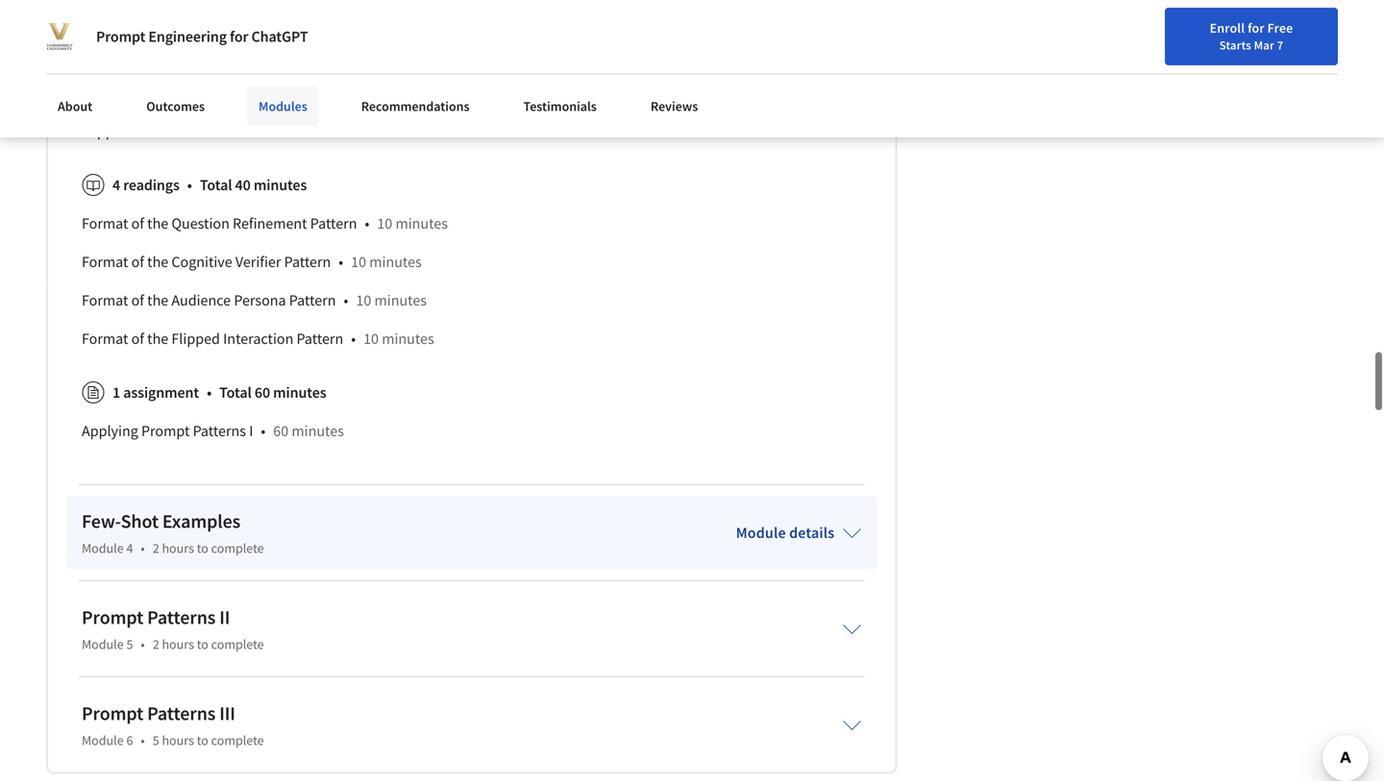 Task type: locate. For each thing, give the bounding box(es) containing it.
1 vertical spatial interaction
[[223, 329, 294, 348]]

1 vertical spatial persona
[[234, 291, 286, 310]]

new
[[1164, 61, 1190, 78]]

pattern up audience persona pattern • 8 minutes
[[194, 44, 241, 64]]

individuals
[[55, 10, 128, 29]]

0 vertical spatial total
[[200, 175, 232, 194]]

flipped
[[82, 121, 130, 141], [172, 329, 220, 348]]

to down examples
[[197, 540, 209, 557]]

2 2 from the top
[[153, 636, 159, 653]]

of
[[131, 214, 144, 233], [131, 252, 144, 271], [131, 291, 144, 310], [131, 329, 144, 348]]

free up "7"
[[1268, 19, 1294, 37]]

2 vertical spatial to
[[197, 732, 209, 749]]

0 vertical spatial 2
[[153, 540, 159, 557]]

3 hours from the top
[[162, 732, 194, 749]]

5 inside the prompt patterns ii module 5 • 2 hours to complete
[[126, 636, 133, 653]]

for inside enroll for free starts mar 7
[[1248, 19, 1265, 37]]

0 vertical spatial 5
[[126, 636, 133, 653]]

to inside prompt patterns iii module 6 • 5 hours to complete
[[197, 732, 209, 749]]

cognitive
[[82, 44, 143, 64], [172, 252, 232, 271]]

prompt patterns iii module 6 • 5 hours to complete
[[82, 702, 264, 749]]

patterns left iii
[[147, 702, 216, 726]]

for
[[1248, 19, 1265, 37], [230, 27, 248, 46], [1328, 63, 1345, 80]]

1 horizontal spatial 4
[[126, 540, 133, 557]]

0 vertical spatial complete
[[211, 540, 264, 557]]

format
[[82, 214, 128, 233], [82, 252, 128, 271], [82, 291, 128, 310], [82, 329, 128, 348]]

2 vertical spatial hours
[[162, 732, 194, 749]]

patterns inside the prompt patterns ii module 5 • 2 hours to complete
[[147, 605, 216, 630]]

0 vertical spatial 60
[[255, 383, 270, 402]]

5 right 6
[[153, 732, 159, 749]]

format for format of the audience persona pattern
[[82, 291, 128, 310]]

• total 60 minutes
[[207, 383, 326, 402]]

4 of from the top
[[131, 329, 144, 348]]

hours inside the prompt patterns ii module 5 • 2 hours to complete
[[162, 636, 194, 653]]

interaction down outcomes
[[133, 121, 204, 141]]

1 vertical spatial free
[[1348, 63, 1374, 80]]

refinement
[[233, 214, 307, 233]]

starts
[[1220, 37, 1252, 53]]

modules link
[[247, 87, 319, 126]]

format of the flipped interaction pattern • 10 minutes
[[82, 329, 434, 348]]

log
[[1249, 61, 1269, 78]]

join
[[1299, 63, 1325, 80]]

persona down cognitive verifier pattern
[[144, 83, 196, 102]]

pattern right refinement
[[310, 214, 357, 233]]

outcomes link
[[135, 87, 216, 126]]

prompt inside hide info about module content region
[[141, 421, 190, 441]]

to
[[197, 540, 209, 557], [197, 636, 209, 653], [197, 732, 209, 749]]

reviews link
[[639, 87, 710, 126]]

reviews
[[651, 98, 698, 115]]

patterns inside prompt patterns iii module 6 • 5 hours to complete
[[147, 702, 216, 726]]

complete down examples
[[211, 540, 264, 557]]

2 of from the top
[[131, 252, 144, 271]]

module inside few-shot examples module 4 • 2 hours to complete
[[82, 540, 124, 557]]

the
[[147, 214, 168, 233], [147, 252, 168, 271], [147, 291, 168, 310], [147, 329, 168, 348]]

audience down format of the cognitive verifier pattern • 10 minutes
[[172, 291, 231, 310]]

1
[[112, 383, 120, 402]]

cognitive down individuals
[[82, 44, 143, 64]]

4 readings
[[112, 175, 180, 194]]

applying prompt patterns i • 60 minutes
[[82, 421, 344, 441]]

module
[[736, 523, 786, 543], [82, 540, 124, 557], [82, 636, 124, 653], [82, 732, 124, 749]]

10
[[377, 214, 393, 233], [351, 252, 366, 271], [356, 291, 371, 310], [364, 329, 379, 348]]

hours up prompt patterns iii module 6 • 5 hours to complete
[[162, 636, 194, 653]]

60 down format of the flipped interaction pattern • 10 minutes
[[255, 383, 270, 402]]

cognitive verifier pattern
[[82, 44, 241, 64]]

2 up prompt patterns iii module 6 • 5 hours to complete
[[153, 636, 159, 653]]

hours for ii
[[162, 636, 194, 653]]

chatgpt
[[251, 27, 308, 46]]

for up mar at the right of the page
[[1248, 19, 1265, 37]]

to up prompt patterns iii module 6 • 5 hours to complete
[[197, 636, 209, 653]]

prompt inside prompt patterns iii module 6 • 5 hours to complete
[[82, 702, 143, 726]]

engineering
[[148, 27, 227, 46]]

2 down the 'shot'
[[153, 540, 159, 557]]

verifier
[[146, 44, 191, 64], [235, 252, 281, 271]]

5 up prompt patterns iii module 6 • 5 hours to complete
[[126, 636, 133, 653]]

0 vertical spatial 8
[[266, 83, 274, 102]]

None search field
[[274, 50, 591, 89]]

1 vertical spatial 2
[[153, 636, 159, 653]]

•
[[254, 83, 259, 102], [261, 121, 266, 141], [187, 175, 192, 194], [365, 214, 370, 233], [339, 252, 343, 271], [344, 291, 348, 310], [351, 329, 356, 348], [207, 383, 212, 402], [261, 421, 266, 441], [141, 540, 145, 557], [141, 636, 145, 653], [141, 732, 145, 749]]

pattern down audience persona pattern • 8 minutes
[[207, 121, 254, 141]]

prompt
[[96, 27, 145, 46], [141, 421, 190, 441], [82, 605, 143, 630], [82, 702, 143, 726]]

1 complete from the top
[[211, 540, 264, 557]]

to inside the prompt patterns ii module 5 • 2 hours to complete
[[197, 636, 209, 653]]

complete
[[211, 540, 264, 557], [211, 636, 264, 653], [211, 732, 264, 749]]

hours down examples
[[162, 540, 194, 557]]

few-shot examples module 4 • 2 hours to complete
[[82, 509, 264, 557]]

pattern up format of the flipped interaction pattern • 10 minutes
[[289, 291, 336, 310]]

2 hours from the top
[[162, 636, 194, 653]]

0 vertical spatial audience
[[82, 83, 141, 102]]

1 of from the top
[[131, 214, 144, 233]]

1 horizontal spatial audience
[[172, 291, 231, 310]]

2 vertical spatial patterns
[[147, 702, 216, 726]]

module inside prompt patterns iii module 6 • 5 hours to complete
[[82, 732, 124, 749]]

1 vertical spatial patterns
[[147, 605, 216, 630]]

1 the from the top
[[147, 214, 168, 233]]

0 vertical spatial interaction
[[133, 121, 204, 141]]

patterns for ii
[[147, 605, 216, 630]]

for left chatgpt
[[230, 27, 248, 46]]

0 vertical spatial verifier
[[146, 44, 191, 64]]

1 vertical spatial to
[[197, 636, 209, 653]]

to right 6
[[197, 732, 209, 749]]

2 vertical spatial complete
[[211, 732, 264, 749]]

question
[[172, 214, 230, 233]]

1 vertical spatial cognitive
[[172, 252, 232, 271]]

0 horizontal spatial audience
[[82, 83, 141, 102]]

2 complete from the top
[[211, 636, 264, 653]]

cognitive down question
[[172, 252, 232, 271]]

complete inside prompt patterns iii module 6 • 5 hours to complete
[[211, 732, 264, 749]]

to inside few-shot examples module 4 • 2 hours to complete
[[197, 540, 209, 557]]

prompt inside the prompt patterns ii module 5 • 2 hours to complete
[[82, 605, 143, 630]]

about
[[58, 98, 93, 115]]

free for enroll for free starts mar 7
[[1268, 19, 1294, 37]]

testimonials link
[[512, 87, 608, 126]]

complete inside the prompt patterns ii module 5 • 2 hours to complete
[[211, 636, 264, 653]]

total left 40
[[200, 175, 232, 194]]

40
[[235, 175, 251, 194]]

4
[[112, 175, 120, 194], [126, 540, 133, 557]]

complete inside few-shot examples module 4 • 2 hours to complete
[[211, 540, 264, 557]]

interaction
[[133, 121, 204, 141], [223, 329, 294, 348]]

1 format from the top
[[82, 214, 128, 233]]

patterns
[[193, 421, 246, 441], [147, 605, 216, 630], [147, 702, 216, 726]]

iii
[[219, 702, 235, 726]]

8 down chatgpt
[[266, 83, 274, 102]]

prompt patterns ii module 5 • 2 hours to complete
[[82, 605, 264, 653]]

• inside the prompt patterns ii module 5 • 2 hours to complete
[[141, 636, 145, 653]]

1 horizontal spatial interaction
[[223, 329, 294, 348]]

3 to from the top
[[197, 732, 209, 749]]

1 horizontal spatial 60
[[273, 421, 289, 441]]

free inside enroll for free starts mar 7
[[1268, 19, 1294, 37]]

4 format from the top
[[82, 329, 128, 348]]

patterns left i
[[193, 421, 246, 441]]

1 vertical spatial flipped
[[172, 329, 220, 348]]

complete for prompt patterns ii
[[211, 636, 264, 653]]

0 vertical spatial flipped
[[82, 121, 130, 141]]

total for total 60 minutes
[[219, 383, 252, 402]]

for
[[31, 10, 52, 29]]

verifier up the format of the audience persona pattern • 10 minutes
[[235, 252, 281, 271]]

persona up format of the flipped interaction pattern • 10 minutes
[[234, 291, 286, 310]]

hours for examples
[[162, 540, 194, 557]]

2 inside few-shot examples module 4 • 2 hours to complete
[[153, 540, 159, 557]]

format of the cognitive verifier pattern • 10 minutes
[[82, 252, 422, 271]]

audience
[[82, 83, 141, 102], [172, 291, 231, 310]]

60 right i
[[273, 421, 289, 441]]

10 for format of the flipped interaction pattern
[[364, 329, 379, 348]]

5
[[126, 636, 133, 653], [153, 732, 159, 749]]

2 inside the prompt patterns ii module 5 • 2 hours to complete
[[153, 636, 159, 653]]

hours inside few-shot examples module 4 • 2 hours to complete
[[162, 540, 194, 557]]

2 horizontal spatial for
[[1328, 63, 1345, 80]]

total
[[200, 175, 232, 194], [219, 383, 252, 402]]

patterns left ii
[[147, 605, 216, 630]]

8
[[266, 83, 274, 102], [274, 121, 281, 141]]

4 left readings
[[112, 175, 120, 194]]

3 the from the top
[[147, 291, 168, 310]]

3 format from the top
[[82, 291, 128, 310]]

1 vertical spatial complete
[[211, 636, 264, 653]]

free for join for free
[[1348, 63, 1374, 80]]

1 vertical spatial audience
[[172, 291, 231, 310]]

hours inside prompt patterns iii module 6 • 5 hours to complete
[[162, 732, 194, 749]]

pattern
[[194, 44, 241, 64], [199, 83, 246, 102], [207, 121, 254, 141], [310, 214, 357, 233], [284, 252, 331, 271], [289, 291, 336, 310], [297, 329, 343, 348]]

1 vertical spatial total
[[219, 383, 252, 402]]

complete down iii
[[211, 732, 264, 749]]

0 vertical spatial patterns
[[193, 421, 246, 441]]

for right join in the top of the page
[[1328, 63, 1345, 80]]

0 vertical spatial 4
[[112, 175, 120, 194]]

0 vertical spatial hours
[[162, 540, 194, 557]]

1 vertical spatial 8
[[274, 121, 281, 141]]

0 horizontal spatial verifier
[[146, 44, 191, 64]]

8 down modules
[[274, 121, 281, 141]]

log in
[[1249, 61, 1283, 78]]

10 for format of the cognitive verifier pattern
[[351, 252, 366, 271]]

4 inside few-shot examples module 4 • 2 hours to complete
[[126, 540, 133, 557]]

1 vertical spatial verifier
[[235, 252, 281, 271]]

8 for flipped interaction pattern
[[274, 121, 281, 141]]

1 vertical spatial 5
[[153, 732, 159, 749]]

mar
[[1254, 37, 1275, 53]]

0 horizontal spatial flipped
[[82, 121, 130, 141]]

0 horizontal spatial 5
[[126, 636, 133, 653]]

1 2 from the top
[[153, 540, 159, 557]]

4 down the 'shot'
[[126, 540, 133, 557]]

1 assignment
[[112, 383, 199, 402]]

minutes
[[277, 83, 329, 102], [284, 121, 337, 141], [254, 175, 307, 194], [396, 214, 448, 233], [369, 252, 422, 271], [374, 291, 427, 310], [382, 329, 434, 348], [273, 383, 326, 402], [292, 421, 344, 441]]

module inside the prompt patterns ii module 5 • 2 hours to complete
[[82, 636, 124, 653]]

module for prompt patterns ii
[[82, 636, 124, 653]]

1 horizontal spatial free
[[1348, 63, 1374, 80]]

3 of from the top
[[131, 291, 144, 310]]

0 vertical spatial to
[[197, 540, 209, 557]]

1 horizontal spatial 5
[[153, 732, 159, 749]]

interaction down the format of the audience persona pattern • 10 minutes
[[223, 329, 294, 348]]

audience down cognitive verifier pattern
[[82, 83, 141, 102]]

pattern down refinement
[[284, 252, 331, 271]]

details
[[789, 523, 835, 543]]

0 horizontal spatial free
[[1268, 19, 1294, 37]]

1 horizontal spatial for
[[1248, 19, 1265, 37]]

to for ii
[[197, 636, 209, 653]]

enroll for free starts mar 7
[[1210, 19, 1294, 53]]

recommendations
[[361, 98, 470, 115]]

0 horizontal spatial cognitive
[[82, 44, 143, 64]]

0 horizontal spatial interaction
[[133, 121, 204, 141]]

hours right 6
[[162, 732, 194, 749]]

free
[[1268, 19, 1294, 37], [1348, 63, 1374, 80]]

verifier up outcomes link
[[146, 44, 191, 64]]

audience persona pattern • 8 minutes
[[82, 83, 329, 102]]

60
[[255, 383, 270, 402], [273, 421, 289, 441]]

4 the from the top
[[147, 329, 168, 348]]

flipped up the assignment
[[172, 329, 220, 348]]

prompt for iii
[[82, 702, 143, 726]]

complete down ii
[[211, 636, 264, 653]]

1 hours from the top
[[162, 540, 194, 557]]

0 horizontal spatial 4
[[112, 175, 120, 194]]

module for few-shot examples
[[82, 540, 124, 557]]

0 vertical spatial free
[[1268, 19, 1294, 37]]

2 format from the top
[[82, 252, 128, 271]]

persona
[[144, 83, 196, 102], [234, 291, 286, 310]]

2 for shot
[[153, 540, 159, 557]]

flipped down the about
[[82, 121, 130, 141]]

to for examples
[[197, 540, 209, 557]]

complete for few-shot examples
[[211, 540, 264, 557]]

of for cognitive
[[131, 252, 144, 271]]

free right join in the top of the page
[[1348, 63, 1374, 80]]

2 to from the top
[[197, 636, 209, 653]]

2 the from the top
[[147, 252, 168, 271]]

outcomes
[[146, 98, 205, 115]]

3 complete from the top
[[211, 732, 264, 749]]

2
[[153, 540, 159, 557], [153, 636, 159, 653]]

5 inside prompt patterns iii module 6 • 5 hours to complete
[[153, 732, 159, 749]]

1 to from the top
[[197, 540, 209, 557]]

hours
[[162, 540, 194, 557], [162, 636, 194, 653], [162, 732, 194, 749]]

0 horizontal spatial persona
[[144, 83, 196, 102]]

1 vertical spatial 4
[[126, 540, 133, 557]]

enroll
[[1210, 19, 1245, 37]]

1 vertical spatial hours
[[162, 636, 194, 653]]

prompt for ii
[[82, 605, 143, 630]]

format for format of the flipped interaction pattern
[[82, 329, 128, 348]]

for for enroll
[[1248, 19, 1265, 37]]

total up i
[[219, 383, 252, 402]]



Task type: vqa. For each thing, say whether or not it's contained in the screenshot.
the left 60
yes



Task type: describe. For each thing, give the bounding box(es) containing it.
readings
[[123, 175, 180, 194]]

the for cognitive
[[147, 252, 168, 271]]

i
[[249, 421, 253, 441]]

• total 40 minutes
[[187, 175, 307, 194]]

complete for prompt patterns iii
[[211, 732, 264, 749]]

hours for iii
[[162, 732, 194, 749]]

of for question
[[131, 214, 144, 233]]

the for flipped
[[147, 329, 168, 348]]

hide info about module content region
[[82, 0, 862, 458]]

7
[[1277, 37, 1284, 53]]

patterns for iii
[[147, 702, 216, 726]]

flipped interaction pattern • 8 minutes
[[82, 121, 337, 141]]

8 for audience persona pattern
[[266, 83, 274, 102]]

join for free
[[1299, 63, 1374, 80]]

0 horizontal spatial for
[[230, 27, 248, 46]]

find
[[1109, 61, 1134, 78]]

format for format of the question refinement pattern
[[82, 214, 128, 233]]

pattern up flipped interaction pattern • 8 minutes
[[199, 83, 246, 102]]

1 horizontal spatial persona
[[234, 291, 286, 310]]

to for iii
[[197, 732, 209, 749]]

of for flipped
[[131, 329, 144, 348]]

ii
[[219, 605, 230, 630]]

6
[[126, 732, 133, 749]]

examples
[[162, 509, 241, 533]]

1 horizontal spatial flipped
[[172, 329, 220, 348]]

the for question
[[147, 214, 168, 233]]

module details
[[736, 523, 835, 543]]

few-
[[82, 509, 121, 533]]

coursera image
[[23, 54, 145, 85]]

0 vertical spatial cognitive
[[82, 44, 143, 64]]

modules
[[259, 98, 307, 115]]

your
[[1136, 61, 1162, 78]]

1 horizontal spatial verifier
[[235, 252, 281, 271]]

format of the audience persona pattern • 10 minutes
[[82, 291, 427, 310]]

the for audience
[[147, 291, 168, 310]]

for for join
[[1328, 63, 1345, 80]]

of for audience
[[131, 291, 144, 310]]

module for prompt patterns iii
[[82, 732, 124, 749]]

join for free link
[[1294, 53, 1379, 90]]

find your new career link
[[1099, 58, 1239, 82]]

applying
[[82, 421, 138, 441]]

0 vertical spatial persona
[[144, 83, 196, 102]]

total for total 40 minutes
[[200, 175, 232, 194]]

format of the question refinement pattern • 10 minutes
[[82, 214, 448, 233]]

for individuals
[[31, 10, 128, 29]]

prompt engineering for chatgpt
[[96, 27, 308, 46]]

10 for format of the audience persona pattern
[[356, 291, 371, 310]]

shot
[[121, 509, 159, 533]]

10 for format of the question refinement pattern
[[377, 214, 393, 233]]

in
[[1272, 61, 1283, 78]]

• inside few-shot examples module 4 • 2 hours to complete
[[141, 540, 145, 557]]

• inside prompt patterns iii module 6 • 5 hours to complete
[[141, 732, 145, 749]]

prompt for for
[[96, 27, 145, 46]]

find your new career
[[1109, 61, 1229, 78]]

career
[[1192, 61, 1229, 78]]

2 for patterns
[[153, 636, 159, 653]]

log in link
[[1239, 58, 1292, 81]]

1 horizontal spatial cognitive
[[172, 252, 232, 271]]

patterns inside hide info about module content region
[[193, 421, 246, 441]]

recommendations link
[[350, 87, 481, 126]]

testimonials
[[524, 98, 597, 115]]

format for format of the cognitive verifier pattern
[[82, 252, 128, 271]]

vanderbilt university image
[[46, 23, 73, 50]]

0 horizontal spatial 60
[[255, 383, 270, 402]]

assignment
[[123, 383, 199, 402]]

4 inside hide info about module content region
[[112, 175, 120, 194]]

about link
[[46, 87, 104, 126]]

1 vertical spatial 60
[[273, 421, 289, 441]]

pattern up • total 60 minutes
[[297, 329, 343, 348]]



